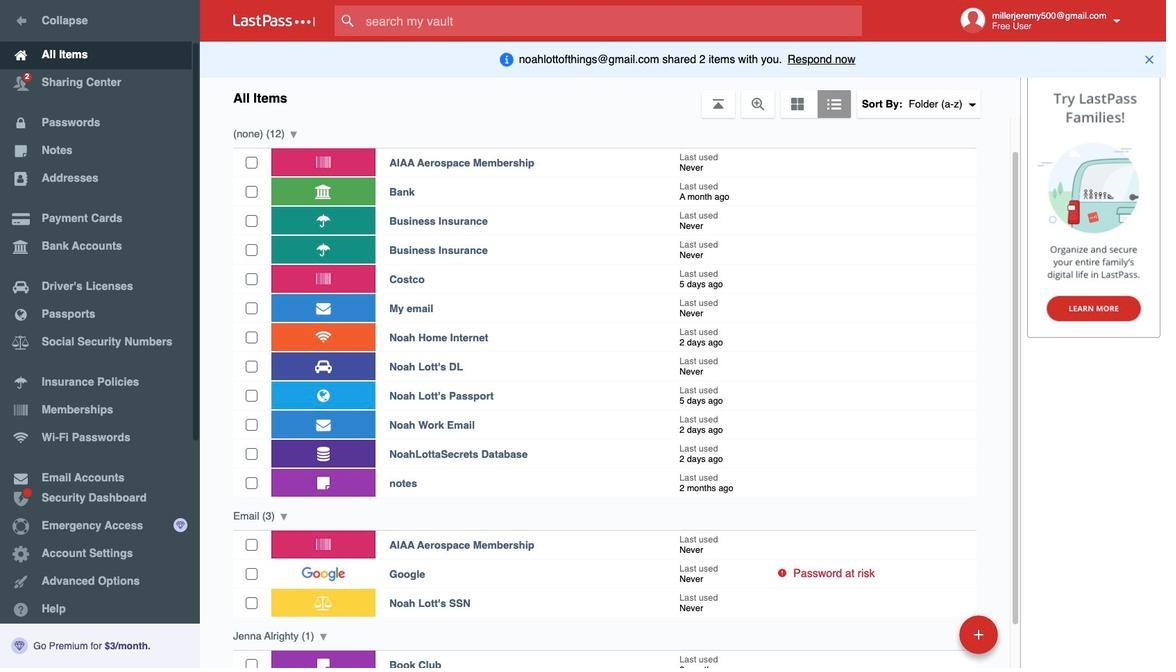 Task type: vqa. For each thing, say whether or not it's contained in the screenshot.
caret right icon on the top left of page
no



Task type: describe. For each thing, give the bounding box(es) containing it.
vault options navigation
[[200, 76, 1021, 118]]



Task type: locate. For each thing, give the bounding box(es) containing it.
Search search field
[[335, 6, 890, 36]]

new item element
[[864, 615, 1003, 655]]

search my vault text field
[[335, 6, 890, 36]]

lastpass image
[[233, 15, 315, 27]]

main navigation navigation
[[0, 0, 200, 669]]

new item navigation
[[864, 612, 1007, 669]]



